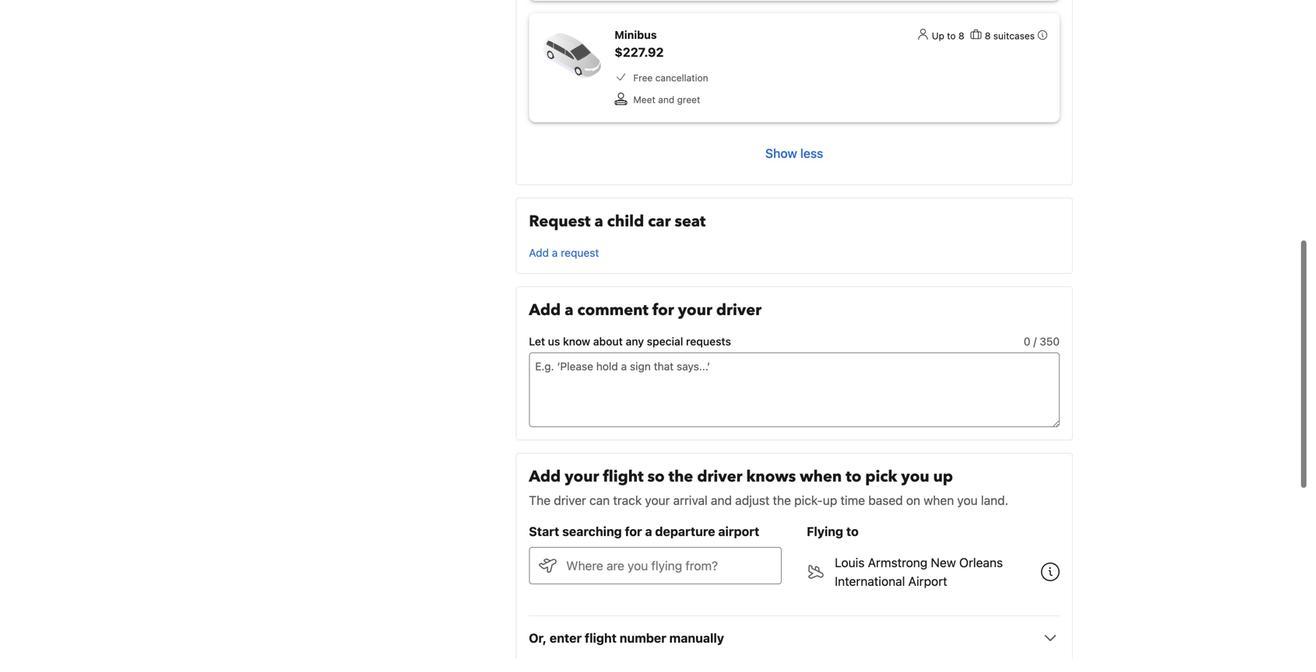 Task type: locate. For each thing, give the bounding box(es) containing it.
when
[[800, 466, 842, 488], [924, 493, 954, 508]]

1 vertical spatial your
[[565, 466, 599, 488]]

up left time at the right bottom of the page
[[823, 493, 837, 508]]

1 vertical spatial up
[[823, 493, 837, 508]]

$227.92
[[615, 45, 664, 60]]

enter
[[550, 631, 582, 646]]

free
[[633, 72, 653, 83]]

a
[[595, 211, 603, 232], [552, 246, 558, 259], [565, 300, 574, 321], [645, 524, 652, 539]]

to for flying
[[846, 524, 859, 539]]

0 vertical spatial add
[[529, 246, 549, 259]]

0 / 350
[[1024, 335, 1060, 348]]

or, enter flight number manually
[[529, 631, 724, 646]]

land.
[[981, 493, 1009, 508]]

2 add from the top
[[529, 300, 561, 321]]

1 horizontal spatial your
[[645, 493, 670, 508]]

flight
[[603, 466, 644, 488], [585, 631, 617, 646]]

1 vertical spatial to
[[846, 466, 862, 488]]

adjust
[[735, 493, 770, 508]]

add your flight so the driver knows when to pick you up the driver can track your arrival and adjust the pick-up time based on when you land.
[[529, 466, 1009, 508]]

0 vertical spatial up
[[933, 466, 953, 488]]

add down request
[[529, 246, 549, 259]]

add inside button
[[529, 246, 549, 259]]

know
[[563, 335, 590, 348]]

1 vertical spatial driver
[[697, 466, 743, 488]]

0 vertical spatial to
[[947, 30, 956, 41]]

driver up requests
[[716, 300, 762, 321]]

pick-
[[794, 493, 823, 508]]

up
[[933, 466, 953, 488], [823, 493, 837, 508]]

2 vertical spatial add
[[529, 466, 561, 488]]

add a request
[[529, 246, 599, 259]]

add
[[529, 246, 549, 259], [529, 300, 561, 321], [529, 466, 561, 488]]

you left "land."
[[957, 493, 978, 508]]

driver
[[716, 300, 762, 321], [697, 466, 743, 488], [554, 493, 586, 508]]

airport
[[718, 524, 760, 539]]

your up can
[[565, 466, 599, 488]]

your
[[678, 300, 712, 321], [565, 466, 599, 488], [645, 493, 670, 508]]

0 vertical spatial driver
[[716, 300, 762, 321]]

airport
[[908, 574, 947, 589]]

for down track
[[625, 524, 642, 539]]

1 vertical spatial for
[[625, 524, 642, 539]]

0 vertical spatial and
[[658, 94, 675, 105]]

the right so
[[669, 466, 693, 488]]

louis
[[835, 556, 865, 570]]

meet and greet
[[633, 94, 700, 105]]

pick
[[865, 466, 897, 488]]

1 vertical spatial flight
[[585, 631, 617, 646]]

0 horizontal spatial and
[[658, 94, 675, 105]]

a up the know
[[565, 300, 574, 321]]

driver for the
[[697, 466, 743, 488]]

driver for your
[[716, 300, 762, 321]]

free cancellation
[[633, 72, 708, 83]]

0 horizontal spatial when
[[800, 466, 842, 488]]

8 suitcases
[[985, 30, 1035, 41]]

add for add a request
[[529, 246, 549, 259]]

add up let
[[529, 300, 561, 321]]

manually
[[669, 631, 724, 646]]

0 vertical spatial for
[[652, 300, 674, 321]]

knows
[[746, 466, 796, 488]]

0 horizontal spatial for
[[625, 524, 642, 539]]

flight for number
[[585, 631, 617, 646]]

0 horizontal spatial up
[[823, 493, 837, 508]]

up right pick
[[933, 466, 953, 488]]

requests
[[686, 335, 731, 348]]

driver up arrival
[[697, 466, 743, 488]]

request a child car seat
[[529, 211, 706, 232]]

/
[[1034, 335, 1037, 348]]

1 add from the top
[[529, 246, 549, 259]]

add up the
[[529, 466, 561, 488]]

about
[[593, 335, 623, 348]]

special
[[647, 335, 683, 348]]

1 horizontal spatial and
[[711, 493, 732, 508]]

flight right enter
[[585, 631, 617, 646]]

1 horizontal spatial for
[[652, 300, 674, 321]]

you
[[901, 466, 930, 488], [957, 493, 978, 508]]

0 horizontal spatial your
[[565, 466, 599, 488]]

driver left can
[[554, 493, 586, 508]]

8 right up
[[959, 30, 965, 41]]

flight up track
[[603, 466, 644, 488]]

to right up
[[947, 30, 956, 41]]

show less
[[765, 146, 823, 161]]

departure
[[655, 524, 715, 539]]

the down knows
[[773, 493, 791, 508]]

to
[[947, 30, 956, 41], [846, 466, 862, 488], [846, 524, 859, 539]]

when up pick-
[[800, 466, 842, 488]]

to for up
[[947, 30, 956, 41]]

1 vertical spatial and
[[711, 493, 732, 508]]

a left request
[[552, 246, 558, 259]]

1 horizontal spatial the
[[773, 493, 791, 508]]

searching
[[562, 524, 622, 539]]

when right on in the right of the page
[[924, 493, 954, 508]]

a inside button
[[552, 246, 558, 259]]

international
[[835, 574, 905, 589]]

0 horizontal spatial 8
[[959, 30, 965, 41]]

based
[[868, 493, 903, 508]]

minibus $227.92
[[615, 28, 664, 60]]

add a comment for your driver
[[529, 300, 762, 321]]

flight for so
[[603, 466, 644, 488]]

2 vertical spatial to
[[846, 524, 859, 539]]

your up requests
[[678, 300, 712, 321]]

your down so
[[645, 493, 670, 508]]

1 vertical spatial the
[[773, 493, 791, 508]]

a left child
[[595, 211, 603, 232]]

0 vertical spatial flight
[[603, 466, 644, 488]]

for up the special
[[652, 300, 674, 321]]

0 vertical spatial you
[[901, 466, 930, 488]]

for
[[652, 300, 674, 321], [625, 524, 642, 539]]

to up time at the right bottom of the page
[[846, 466, 862, 488]]

1 horizontal spatial when
[[924, 493, 954, 508]]

suitcases
[[993, 30, 1035, 41]]

3 add from the top
[[529, 466, 561, 488]]

2 horizontal spatial your
[[678, 300, 712, 321]]

1 horizontal spatial you
[[957, 493, 978, 508]]

car
[[648, 211, 671, 232]]

flying
[[807, 524, 843, 539]]

and right meet
[[658, 94, 675, 105]]

show less button
[[529, 135, 1060, 172]]

flight inside the add your flight so the driver knows when to pick you up the driver can track your arrival and adjust the pick-up time based on when you land.
[[603, 466, 644, 488]]

1 horizontal spatial up
[[933, 466, 953, 488]]

and right arrival
[[711, 493, 732, 508]]

us
[[548, 335, 560, 348]]

any
[[626, 335, 644, 348]]

and
[[658, 94, 675, 105], [711, 493, 732, 508]]

0 horizontal spatial the
[[669, 466, 693, 488]]

the
[[669, 466, 693, 488], [773, 493, 791, 508]]

add inside the add your flight so the driver knows when to pick you up the driver can track your arrival and adjust the pick-up time based on when you land.
[[529, 466, 561, 488]]

so
[[648, 466, 665, 488]]

flight inside dropdown button
[[585, 631, 617, 646]]

to right flying
[[846, 524, 859, 539]]

a for request
[[552, 246, 558, 259]]

you up on in the right of the page
[[901, 466, 930, 488]]

0 vertical spatial the
[[669, 466, 693, 488]]

8
[[959, 30, 965, 41], [985, 30, 991, 41]]

1 vertical spatial add
[[529, 300, 561, 321]]

start searching for a departure airport
[[529, 524, 760, 539]]

add for add a comment for your driver
[[529, 300, 561, 321]]

1 horizontal spatial 8
[[985, 30, 991, 41]]

seat
[[675, 211, 706, 232]]

8 left the suitcases
[[985, 30, 991, 41]]

0 vertical spatial your
[[678, 300, 712, 321]]

0 vertical spatial when
[[800, 466, 842, 488]]



Task type: vqa. For each thing, say whether or not it's contained in the screenshot.
bottom Add
yes



Task type: describe. For each thing, give the bounding box(es) containing it.
louis armstrong new orleans international airport
[[835, 556, 1003, 589]]

armstrong
[[868, 556, 928, 570]]

1 vertical spatial when
[[924, 493, 954, 508]]

a for child
[[595, 211, 603, 232]]

arrival
[[673, 493, 708, 508]]

or, enter flight number manually button
[[529, 629, 1060, 648]]

cancellation
[[655, 72, 708, 83]]

flying to
[[807, 524, 859, 539]]

2 vertical spatial driver
[[554, 493, 586, 508]]

start
[[529, 524, 559, 539]]

Where are you flying from? field
[[557, 547, 782, 585]]

show
[[765, 146, 797, 161]]

minibus
[[615, 28, 657, 41]]

child
[[607, 211, 644, 232]]

time
[[841, 493, 865, 508]]

up
[[932, 30, 945, 41]]

comment
[[577, 300, 649, 321]]

greet
[[677, 94, 700, 105]]

add a request button
[[529, 245, 599, 261]]

a left departure
[[645, 524, 652, 539]]

meet
[[633, 94, 656, 105]]

orleans
[[959, 556, 1003, 570]]

1 vertical spatial you
[[957, 493, 978, 508]]

1 8 from the left
[[959, 30, 965, 41]]

less
[[800, 146, 823, 161]]

up to 8
[[932, 30, 965, 41]]

the
[[529, 493, 551, 508]]

E.g. 'Please hold a sign that says...' text field
[[529, 353, 1060, 428]]

0
[[1024, 335, 1031, 348]]

on
[[906, 493, 920, 508]]

2 8 from the left
[[985, 30, 991, 41]]

0 horizontal spatial you
[[901, 466, 930, 488]]

350
[[1040, 335, 1060, 348]]

2 vertical spatial your
[[645, 493, 670, 508]]

and inside the add your flight so the driver knows when to pick you up the driver can track your arrival and adjust the pick-up time based on when you land.
[[711, 493, 732, 508]]

track
[[613, 493, 642, 508]]

new
[[931, 556, 956, 570]]

or,
[[529, 631, 547, 646]]

request
[[529, 211, 591, 232]]

to inside the add your flight so the driver knows when to pick you up the driver can track your arrival and adjust the pick-up time based on when you land.
[[846, 466, 862, 488]]

let
[[529, 335, 545, 348]]

number
[[620, 631, 667, 646]]

let us know about any special requests
[[529, 335, 731, 348]]

can
[[590, 493, 610, 508]]

request
[[561, 246, 599, 259]]

a for comment
[[565, 300, 574, 321]]



